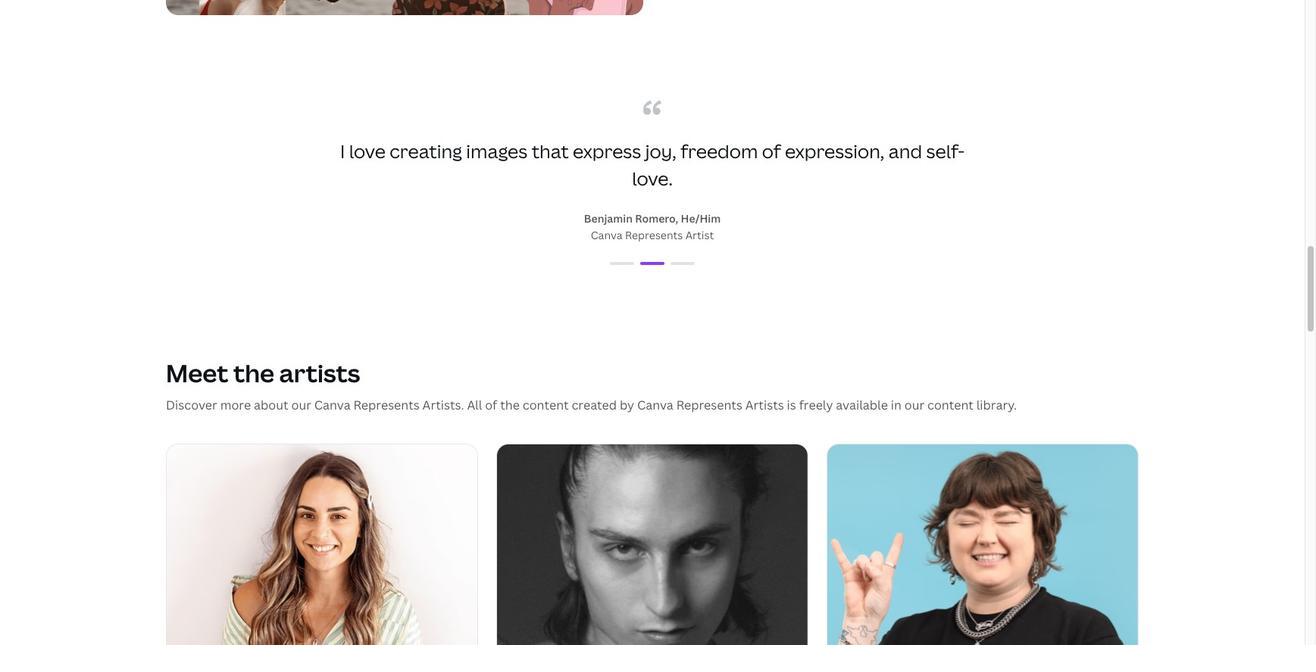 Task type: describe. For each thing, give the bounding box(es) containing it.
select a quotation tab list
[[334, 254, 971, 273]]

benjamin
[[584, 211, 633, 226]]

of inside the i love creating images that express joy, freedom of expression, and self- love.
[[763, 138, 781, 163]]

artist
[[686, 228, 714, 242]]

represents left the artists
[[677, 397, 743, 414]]

of inside meet the artists discover more about our canva represents artists. all of the content created by canva represents artists is freely available in our content library.
[[485, 397, 498, 414]]

creating
[[390, 138, 462, 163]]

snezhana von büdingen-dyba, she/her image
[[610, 262, 635, 265]]

artists
[[279, 357, 360, 389]]

more
[[220, 397, 251, 414]]

self-
[[927, 138, 965, 163]]

love.
[[632, 166, 673, 191]]

freedom
[[681, 138, 758, 163]]

discover
[[166, 397, 217, 414]]

available
[[837, 397, 888, 414]]

that
[[532, 138, 569, 163]]

he/him
[[681, 211, 721, 226]]

2 our from the left
[[905, 397, 925, 414]]

represents left artists.
[[354, 397, 420, 414]]

images
[[467, 138, 528, 163]]

library.
[[977, 397, 1018, 414]]

and
[[889, 138, 923, 163]]

artists
[[746, 397, 785, 414]]

all
[[467, 397, 482, 414]]

express
[[573, 138, 642, 163]]

in
[[891, 397, 902, 414]]

meet the artists discover more about our canva represents artists. all of the content created by canva represents artists is freely available in our content library.
[[166, 357, 1018, 414]]

1 content from the left
[[523, 397, 569, 414]]

1 our from the left
[[291, 397, 312, 414]]

created
[[572, 397, 617, 414]]

about
[[254, 397, 289, 414]]



Task type: vqa. For each thing, say whether or not it's contained in the screenshot.
joy,
yes



Task type: locate. For each thing, give the bounding box(es) containing it.
1 vertical spatial of
[[485, 397, 498, 414]]

1 horizontal spatial canva
[[591, 228, 623, 242]]

love
[[349, 138, 386, 163]]

the
[[234, 357, 274, 389], [501, 397, 520, 414]]

quotation mark image
[[644, 100, 662, 115]]

joy,
[[646, 138, 677, 163]]

canva inside benjamin romero, he/him canva represents artist
[[591, 228, 623, 242]]

0 vertical spatial the
[[234, 357, 274, 389]]

0 horizontal spatial canva
[[314, 397, 351, 414]]

expression,
[[785, 138, 885, 163]]

i
[[340, 138, 345, 163]]

0 horizontal spatial our
[[291, 397, 312, 414]]

romero,
[[636, 211, 679, 226]]

artists.
[[423, 397, 464, 414]]

our
[[291, 397, 312, 414], [905, 397, 925, 414]]

canva right by
[[638, 397, 674, 414]]

benjamin romero, he/him image
[[641, 262, 665, 265]]

1 horizontal spatial of
[[763, 138, 781, 163]]

represents inside benjamin romero, he/him canva represents artist
[[625, 228, 683, 242]]

2 content from the left
[[928, 397, 974, 414]]

lindsay ryklief, he/him image
[[671, 262, 695, 265]]

by
[[620, 397, 635, 414]]

1 horizontal spatial the
[[501, 397, 520, 414]]

of
[[763, 138, 781, 163], [485, 397, 498, 414]]

our right 'about'
[[291, 397, 312, 414]]

canva down artists
[[314, 397, 351, 414]]

0 vertical spatial of
[[763, 138, 781, 163]]

canva down benjamin
[[591, 228, 623, 242]]

0 horizontal spatial of
[[485, 397, 498, 414]]

is
[[787, 397, 797, 414]]

our right 'in'
[[905, 397, 925, 414]]

content
[[523, 397, 569, 414], [928, 397, 974, 414]]

content left library. in the right bottom of the page
[[928, 397, 974, 414]]

1 horizontal spatial our
[[905, 397, 925, 414]]

the right all
[[501, 397, 520, 414]]

canva
[[591, 228, 623, 242], [314, 397, 351, 414], [638, 397, 674, 414]]

of right all
[[485, 397, 498, 414]]

2 horizontal spatial canva
[[638, 397, 674, 414]]

content left created
[[523, 397, 569, 414]]

i love creating images that express joy, freedom of expression, and self- love.
[[340, 138, 965, 191]]

1 horizontal spatial content
[[928, 397, 974, 414]]

the up 'about'
[[234, 357, 274, 389]]

represents
[[625, 228, 683, 242], [354, 397, 420, 414], [677, 397, 743, 414]]

represents down romero,
[[625, 228, 683, 242]]

1 vertical spatial the
[[501, 397, 520, 414]]

of right freedom on the right of page
[[763, 138, 781, 163]]

meet
[[166, 357, 229, 389]]

freely
[[800, 397, 834, 414]]

0 horizontal spatial the
[[234, 357, 274, 389]]

0 horizontal spatial content
[[523, 397, 569, 414]]

benjamin romero, he/him canva represents artist
[[584, 211, 721, 242]]



